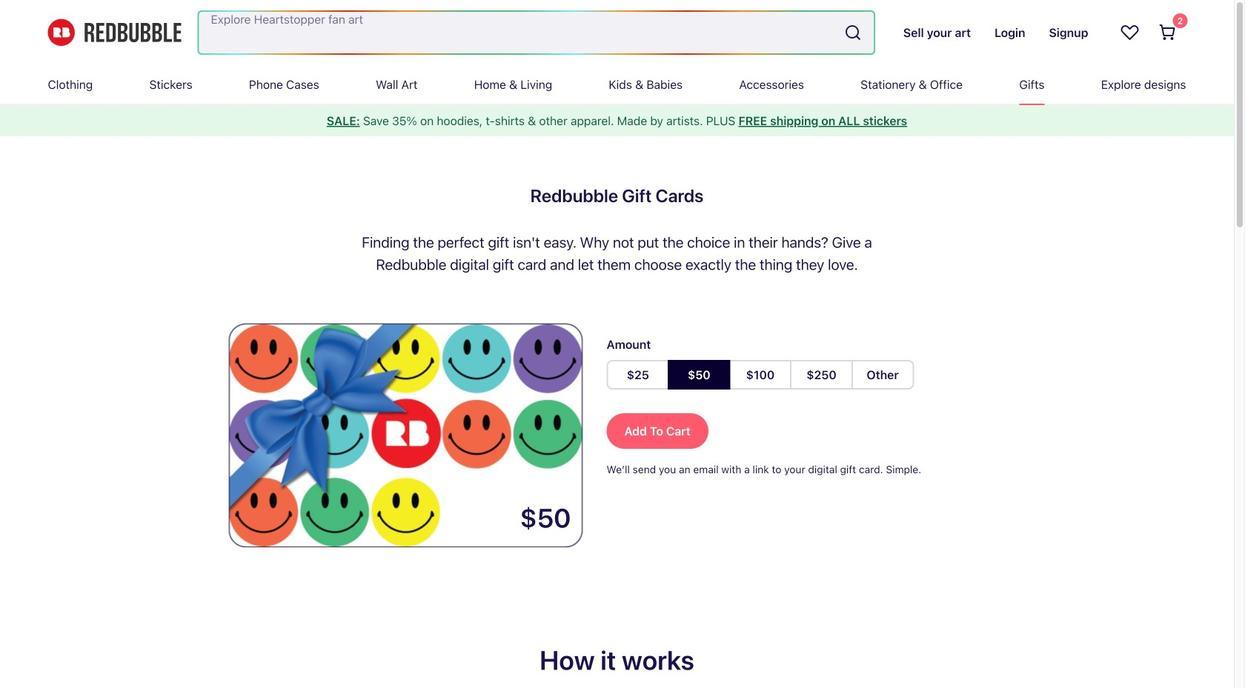Task type: describe. For each thing, give the bounding box(es) containing it.
2 menu item from the left
[[149, 65, 192, 104]]

4 menu item from the left
[[376, 65, 418, 104]]

1 menu item from the left
[[48, 65, 93, 104]]

9 menu item from the left
[[1020, 65, 1045, 104]]

3 menu item from the left
[[249, 65, 319, 104]]

$50, [object object] element
[[668, 360, 731, 390]]



Task type: vqa. For each thing, say whether or not it's contained in the screenshot.
7th menu item from the right
yes



Task type: locate. For each thing, give the bounding box(es) containing it.
menu item
[[48, 65, 93, 104], [149, 65, 192, 104], [249, 65, 319, 104], [376, 65, 418, 104], [474, 65, 552, 104], [609, 65, 683, 104], [739, 65, 804, 104], [861, 65, 963, 104], [1020, 65, 1045, 104], [1101, 65, 1187, 104]]

8 menu item from the left
[[861, 65, 963, 104]]

7 menu item from the left
[[739, 65, 804, 104]]

10 menu item from the left
[[1101, 65, 1187, 104]]

Search term search field
[[199, 12, 838, 53]]

menu bar
[[48, 65, 1187, 104]]

None field
[[199, 12, 874, 53]]

5 menu item from the left
[[474, 65, 552, 104]]

6 menu item from the left
[[609, 65, 683, 104]]

[object object] option group
[[607, 360, 914, 390]]

gift card image
[[227, 323, 583, 548]]

None radio
[[607, 360, 669, 390], [729, 360, 792, 390], [852, 360, 914, 390], [607, 360, 669, 390], [729, 360, 792, 390], [852, 360, 914, 390]]

None radio
[[668, 360, 731, 390], [790, 360, 853, 390], [668, 360, 731, 390], [790, 360, 853, 390]]



